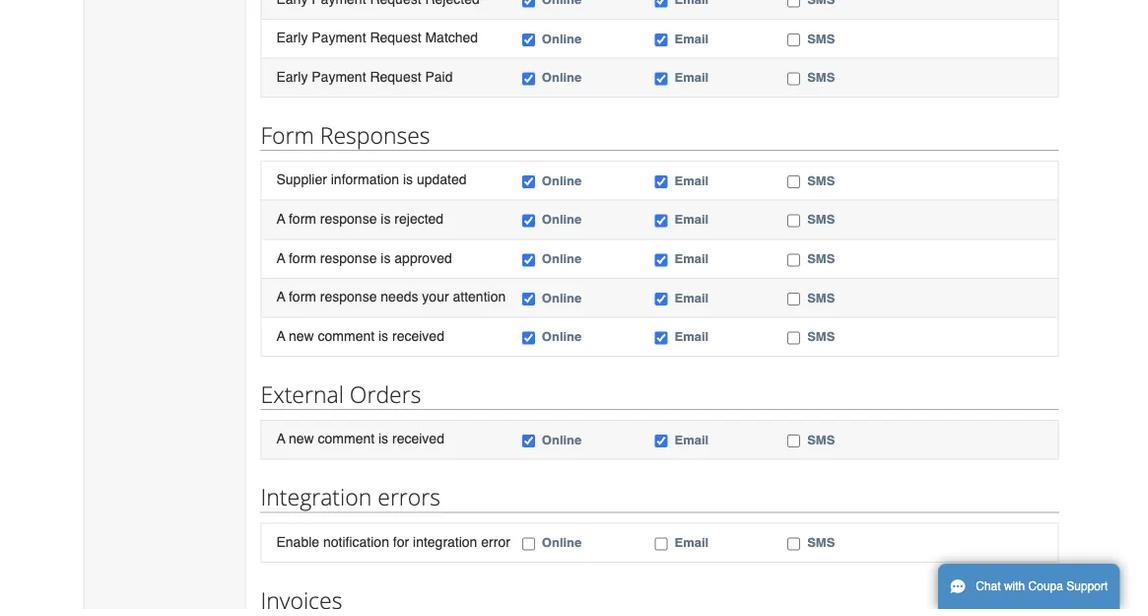 Task type: locate. For each thing, give the bounding box(es) containing it.
form down a form response is approved
[[289, 289, 316, 304]]

comment
[[318, 328, 375, 343], [318, 431, 375, 447]]

9 sms from the top
[[808, 535, 835, 550]]

0 vertical spatial response
[[320, 211, 377, 226]]

payment for early payment request paid
[[312, 69, 366, 84]]

1 vertical spatial new
[[289, 431, 314, 447]]

0 vertical spatial new
[[289, 328, 314, 343]]

a new comment is received down 'a form response needs your attention' on the top left of page
[[277, 328, 445, 343]]

online
[[542, 31, 582, 46], [542, 70, 582, 85], [542, 173, 582, 188], [542, 212, 582, 227], [542, 251, 582, 266], [542, 290, 582, 305], [542, 329, 582, 344], [542, 432, 582, 447], [542, 535, 582, 550]]

updated
[[417, 172, 467, 187]]

attention
[[453, 289, 506, 304]]

payment
[[312, 30, 366, 45], [312, 69, 366, 84]]

1 vertical spatial comment
[[318, 431, 375, 447]]

matched
[[425, 30, 478, 45]]

is
[[403, 172, 413, 187], [381, 211, 391, 226], [381, 250, 391, 265], [379, 328, 389, 343], [379, 431, 389, 447]]

early payment request paid
[[277, 69, 453, 84]]

information
[[331, 172, 399, 187]]

notification
[[323, 534, 389, 550]]

request
[[370, 30, 421, 45], [370, 69, 421, 84]]

chat
[[976, 580, 1001, 593]]

2 online from the top
[[542, 70, 582, 85]]

request for matched
[[370, 30, 421, 45]]

new down 'external'
[[289, 431, 314, 447]]

form
[[289, 211, 316, 226], [289, 250, 316, 265], [289, 289, 316, 304]]

9 online from the top
[[542, 535, 582, 550]]

received
[[392, 328, 445, 343], [392, 431, 445, 447]]

chat with coupa support
[[976, 580, 1108, 593]]

response
[[320, 211, 377, 226], [320, 250, 377, 265], [320, 289, 377, 304]]

form down 'a form response is rejected'
[[289, 250, 316, 265]]

2 a new comment is received from the top
[[277, 431, 445, 447]]

0 vertical spatial a new comment is received
[[277, 328, 445, 343]]

6 email from the top
[[675, 290, 709, 305]]

comment up 'external orders'
[[318, 328, 375, 343]]

2 vertical spatial response
[[320, 289, 377, 304]]

supplier
[[277, 172, 327, 187]]

1 payment from the top
[[312, 30, 366, 45]]

1 early from the top
[[277, 30, 308, 45]]

a new comment is received down 'external orders'
[[277, 431, 445, 447]]

0 vertical spatial form
[[289, 211, 316, 226]]

integration errors
[[261, 482, 441, 512]]

response up a form response is approved
[[320, 211, 377, 226]]

5 online from the top
[[542, 251, 582, 266]]

1 request from the top
[[370, 30, 421, 45]]

0 vertical spatial early
[[277, 30, 308, 45]]

8 online from the top
[[542, 432, 582, 447]]

3 email from the top
[[675, 173, 709, 188]]

0 vertical spatial comment
[[318, 328, 375, 343]]

response for your
[[320, 289, 377, 304]]

None checkbox
[[522, 33, 535, 46], [788, 72, 801, 85], [655, 176, 668, 188], [522, 215, 535, 227], [655, 215, 668, 227], [655, 293, 668, 305], [788, 293, 801, 305], [522, 332, 535, 344], [655, 332, 668, 344], [522, 435, 535, 448], [655, 435, 668, 448], [522, 538, 535, 551], [655, 538, 668, 551], [522, 33, 535, 46], [788, 72, 801, 85], [655, 176, 668, 188], [522, 215, 535, 227], [655, 215, 668, 227], [655, 293, 668, 305], [788, 293, 801, 305], [522, 332, 535, 344], [655, 332, 668, 344], [522, 435, 535, 448], [655, 435, 668, 448], [522, 538, 535, 551], [655, 538, 668, 551]]

1 vertical spatial early
[[277, 69, 308, 84]]

with
[[1004, 580, 1025, 593]]

early up early payment request paid
[[277, 30, 308, 45]]

enable notification for integration error
[[277, 534, 510, 550]]

1 new from the top
[[289, 328, 314, 343]]

a form response is approved
[[277, 250, 452, 265]]

1 vertical spatial form
[[289, 250, 316, 265]]

for
[[393, 534, 409, 550]]

email
[[675, 31, 709, 46], [675, 70, 709, 85], [675, 173, 709, 188], [675, 212, 709, 227], [675, 251, 709, 266], [675, 290, 709, 305], [675, 329, 709, 344], [675, 432, 709, 447], [675, 535, 709, 550]]

1 response from the top
[[320, 211, 377, 226]]

new
[[289, 328, 314, 343], [289, 431, 314, 447]]

1 a from the top
[[277, 211, 285, 226]]

response down 'a form response is rejected'
[[320, 250, 377, 265]]

received down the your
[[392, 328, 445, 343]]

rejected
[[395, 211, 444, 226]]

comment down 'external orders'
[[318, 431, 375, 447]]

0 vertical spatial payment
[[312, 30, 366, 45]]

integration
[[413, 534, 478, 550]]

form for a form response needs your attention
[[289, 289, 316, 304]]

0 vertical spatial received
[[392, 328, 445, 343]]

early
[[277, 30, 308, 45], [277, 69, 308, 84]]

is left updated
[[403, 172, 413, 187]]

sms
[[808, 31, 835, 46], [808, 70, 835, 85], [808, 173, 835, 188], [808, 212, 835, 227], [808, 251, 835, 266], [808, 290, 835, 305], [808, 329, 835, 344], [808, 432, 835, 447], [808, 535, 835, 550]]

a new comment is received
[[277, 328, 445, 343], [277, 431, 445, 447]]

2 request from the top
[[370, 69, 421, 84]]

a
[[277, 211, 285, 226], [277, 250, 285, 265], [277, 289, 285, 304], [277, 328, 285, 343], [277, 431, 285, 447]]

payment for early payment request matched
[[312, 30, 366, 45]]

1 vertical spatial received
[[392, 431, 445, 447]]

1 vertical spatial response
[[320, 250, 377, 265]]

request up early payment request paid
[[370, 30, 421, 45]]

3 form from the top
[[289, 289, 316, 304]]

1 vertical spatial a new comment is received
[[277, 431, 445, 447]]

supplier information is updated
[[277, 172, 467, 187]]

new up 'external'
[[289, 328, 314, 343]]

1 vertical spatial payment
[[312, 69, 366, 84]]

errors
[[378, 482, 441, 512]]

2 new from the top
[[289, 431, 314, 447]]

6 sms from the top
[[808, 290, 835, 305]]

received down the orders on the left
[[392, 431, 445, 447]]

payment up early payment request paid
[[312, 30, 366, 45]]

is down 'a form response needs your attention' on the top left of page
[[379, 328, 389, 343]]

2 sms from the top
[[808, 70, 835, 85]]

2 response from the top
[[320, 250, 377, 265]]

response down a form response is approved
[[320, 289, 377, 304]]

3 response from the top
[[320, 289, 377, 304]]

enable
[[277, 534, 319, 550]]

2 form from the top
[[289, 250, 316, 265]]

1 received from the top
[[392, 328, 445, 343]]

form for a form response is rejected
[[289, 211, 316, 226]]

2 vertical spatial form
[[289, 289, 316, 304]]

9 email from the top
[[675, 535, 709, 550]]

2 early from the top
[[277, 69, 308, 84]]

1 vertical spatial request
[[370, 69, 421, 84]]

early up form
[[277, 69, 308, 84]]

request down early payment request matched
[[370, 69, 421, 84]]

0 vertical spatial request
[[370, 30, 421, 45]]

2 payment from the top
[[312, 69, 366, 84]]

2 received from the top
[[392, 431, 445, 447]]

5 sms from the top
[[808, 251, 835, 266]]

5 email from the top
[[675, 251, 709, 266]]

form down supplier
[[289, 211, 316, 226]]

1 email from the top
[[675, 31, 709, 46]]

None checkbox
[[522, 0, 535, 7], [655, 0, 668, 7], [788, 0, 801, 7], [655, 33, 668, 46], [788, 33, 801, 46], [522, 72, 535, 85], [655, 72, 668, 85], [522, 176, 535, 188], [788, 176, 801, 188], [788, 215, 801, 227], [522, 254, 535, 266], [655, 254, 668, 266], [788, 254, 801, 266], [522, 293, 535, 305], [788, 332, 801, 344], [788, 435, 801, 448], [788, 538, 801, 551], [522, 0, 535, 7], [655, 0, 668, 7], [788, 0, 801, 7], [655, 33, 668, 46], [788, 33, 801, 46], [522, 72, 535, 85], [655, 72, 668, 85], [522, 176, 535, 188], [788, 176, 801, 188], [788, 215, 801, 227], [522, 254, 535, 266], [655, 254, 668, 266], [788, 254, 801, 266], [522, 293, 535, 305], [788, 332, 801, 344], [788, 435, 801, 448], [788, 538, 801, 551]]

payment down early payment request matched
[[312, 69, 366, 84]]

1 form from the top
[[289, 211, 316, 226]]



Task type: vqa. For each thing, say whether or not it's contained in the screenshot.
checkbox
yes



Task type: describe. For each thing, give the bounding box(es) containing it.
7 online from the top
[[542, 329, 582, 344]]

error
[[481, 534, 510, 550]]

form
[[261, 119, 314, 150]]

4 email from the top
[[675, 212, 709, 227]]

a form response needs your attention
[[277, 289, 506, 304]]

5 a from the top
[[277, 431, 285, 447]]

3 online from the top
[[542, 173, 582, 188]]

3 a from the top
[[277, 289, 285, 304]]

1 sms from the top
[[808, 31, 835, 46]]

8 sms from the top
[[808, 432, 835, 447]]

8 email from the top
[[675, 432, 709, 447]]

chat with coupa support button
[[938, 564, 1120, 609]]

needs
[[381, 289, 418, 304]]

your
[[422, 289, 449, 304]]

paid
[[425, 69, 453, 84]]

approved
[[395, 250, 452, 265]]

1 a new comment is received from the top
[[277, 328, 445, 343]]

integration
[[261, 482, 372, 512]]

orders
[[350, 379, 421, 409]]

4 a from the top
[[277, 328, 285, 343]]

responses
[[320, 119, 430, 150]]

is down the orders on the left
[[379, 431, 389, 447]]

support
[[1067, 580, 1108, 593]]

6 online from the top
[[542, 290, 582, 305]]

4 online from the top
[[542, 212, 582, 227]]

external
[[261, 379, 344, 409]]

3 sms from the top
[[808, 173, 835, 188]]

is left rejected
[[381, 211, 391, 226]]

1 online from the top
[[542, 31, 582, 46]]

form responses
[[261, 119, 430, 150]]

response for rejected
[[320, 211, 377, 226]]

early for early payment request paid
[[277, 69, 308, 84]]

2 email from the top
[[675, 70, 709, 85]]

coupa
[[1029, 580, 1064, 593]]

2 comment from the top
[[318, 431, 375, 447]]

4 sms from the top
[[808, 212, 835, 227]]

1 comment from the top
[[318, 328, 375, 343]]

external orders
[[261, 379, 421, 409]]

is left approved
[[381, 250, 391, 265]]

early payment request matched
[[277, 30, 478, 45]]

form for a form response is approved
[[289, 250, 316, 265]]

response for approved
[[320, 250, 377, 265]]

early for early payment request matched
[[277, 30, 308, 45]]

2 a from the top
[[277, 250, 285, 265]]

a form response is rejected
[[277, 211, 444, 226]]

7 email from the top
[[675, 329, 709, 344]]

request for paid
[[370, 69, 421, 84]]

7 sms from the top
[[808, 329, 835, 344]]



